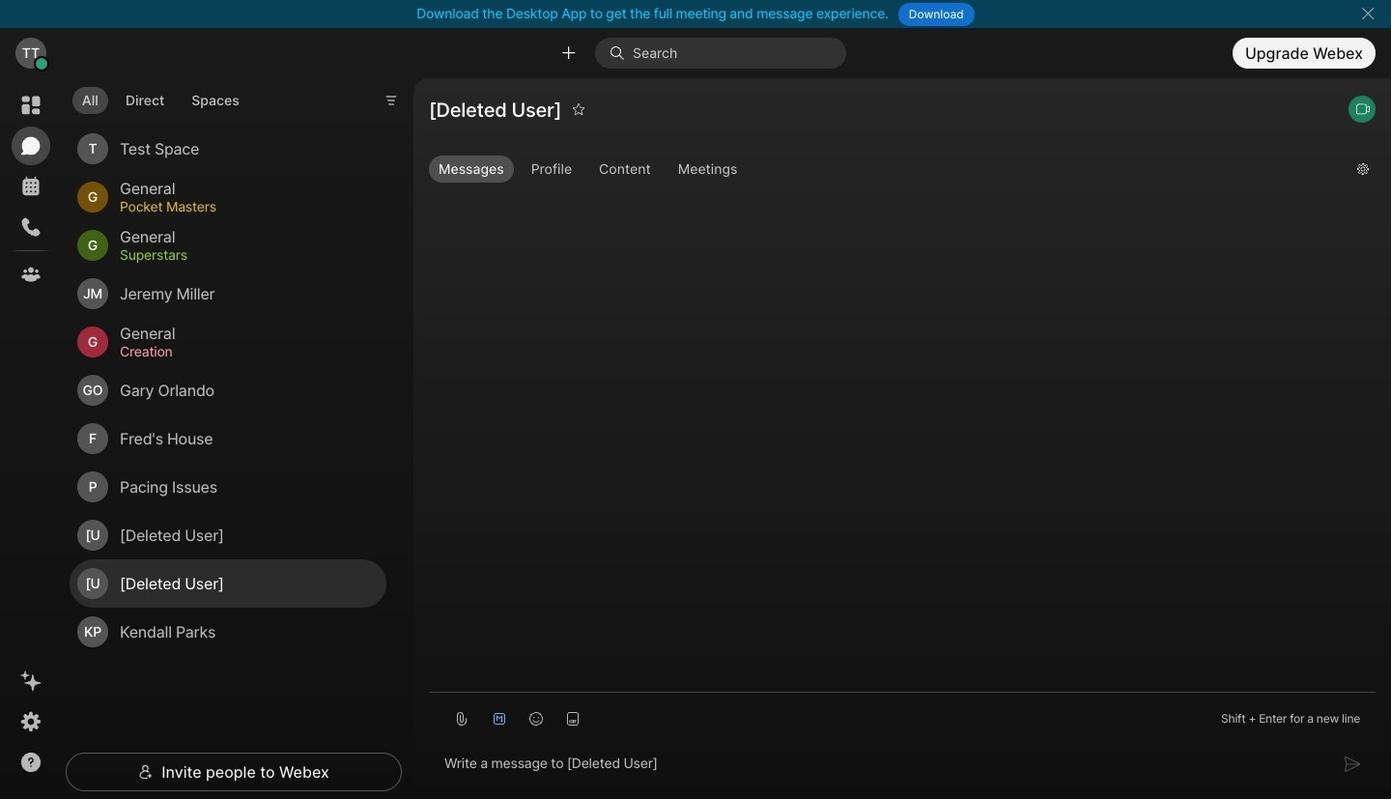 Task type: locate. For each thing, give the bounding box(es) containing it.
general list item up superstars element
[[70, 173, 387, 221]]

messages list
[[429, 204, 1376, 273]]

1 general list item from the top
[[70, 173, 387, 221]]

2 general list item from the top
[[70, 221, 387, 269]]

group
[[429, 155, 1342, 187]]

pocket masters element
[[120, 196, 363, 217]]

fred's house list item
[[70, 414, 387, 463]]

creation element
[[120, 341, 363, 362]]

message composer toolbar element
[[429, 693, 1376, 737]]

general list item down superstars element
[[70, 318, 387, 366]]

general list item
[[70, 173, 387, 221], [70, 221, 387, 269], [70, 318, 387, 366]]

gary orlando list item
[[70, 366, 387, 414]]

navigation
[[0, 78, 62, 799]]

[deleted user] list item
[[70, 511, 387, 559], [70, 559, 387, 608]]

tab list
[[68, 75, 254, 120]]

pacing issues list item
[[70, 463, 387, 511]]

general list item down pocket masters element
[[70, 221, 387, 269]]

3 general list item from the top
[[70, 318, 387, 366]]



Task type: describe. For each thing, give the bounding box(es) containing it.
jeremy miller list item
[[70, 269, 387, 318]]

cancel_16 image
[[1361, 6, 1376, 21]]

2 [deleted user] list item from the top
[[70, 559, 387, 608]]

webex tab list
[[12, 86, 50, 294]]

1 [deleted user] list item from the top
[[70, 511, 387, 559]]

kendall parks list item
[[70, 608, 387, 656]]

superstars element
[[120, 244, 363, 265]]

test space list item
[[70, 124, 387, 173]]



Task type: vqa. For each thing, say whether or not it's contained in the screenshot.
Terry Turtle list item
no



